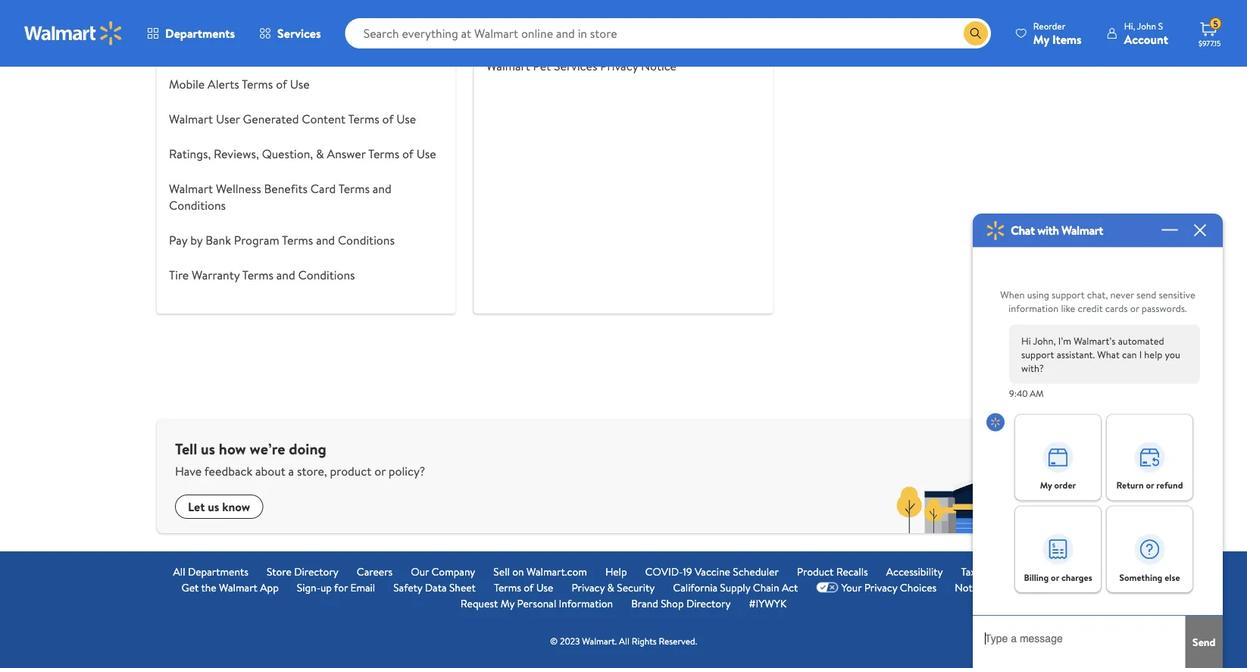 Task type: vqa. For each thing, say whether or not it's contained in the screenshot.
the we at bottom
no



Task type: describe. For each thing, give the bounding box(es) containing it.
reorder my items
[[1034, 19, 1083, 47]]

with?
[[1022, 361, 1045, 375]]

using
[[1028, 288, 1050, 301]]

you
[[1166, 348, 1181, 361]]

up
[[321, 580, 332, 595]]

walmart inside chat with walmart dialog
[[1062, 222, 1104, 239]]

return or refund button
[[1108, 415, 1193, 501]]

sheet
[[450, 580, 476, 595]]

notice at collection link
[[956, 580, 1048, 596]]

spark good terms of use link
[[169, 41, 301, 58]]

reserved.
[[659, 635, 698, 648]]

careers link
[[357, 564, 393, 580]]

chat with walmart dialog
[[974, 212, 1224, 669]]

generated
[[243, 111, 299, 127]]

0 horizontal spatial directory
[[294, 564, 339, 579]]

information
[[559, 596, 613, 611]]

program inside tax exempt program get the walmart app
[[1017, 564, 1057, 579]]

product
[[797, 564, 834, 579]]

19
[[683, 564, 693, 579]]

tax exempt program get the walmart app
[[182, 564, 1057, 595]]

walmart pet services privacy notice
[[487, 58, 677, 74]]

tell us how we're doing have feedback about a store, product or policy?
[[175, 438, 426, 480]]

terms up answer
[[348, 111, 380, 127]]

our
[[411, 564, 429, 579]]

what
[[1098, 348, 1120, 361]]

know
[[222, 499, 250, 516]]

departments inside the all departments link
[[188, 564, 249, 579]]

help
[[606, 564, 628, 579]]

send button
[[1186, 616, 1224, 669]]

help
[[1145, 348, 1163, 361]]

walmart.com
[[527, 564, 588, 579]]

walmart for walmart pet services privacy notice
[[487, 58, 531, 74]]

walmart cash faqs link
[[487, 23, 591, 39]]

recalls
[[837, 564, 869, 579]]

sign-
[[297, 580, 321, 595]]

reorder
[[1034, 19, 1066, 32]]

store directory
[[267, 564, 339, 579]]

walmart for walmart user generated content terms of use
[[169, 111, 213, 127]]

us for how
[[201, 438, 215, 459]]

john
[[1138, 19, 1157, 32]]

walmart user generated content terms of use
[[169, 111, 416, 127]]

2 vertical spatial conditions
[[298, 267, 355, 284]]

let us know link
[[175, 495, 263, 519]]

terms down sell at the left of the page
[[494, 580, 522, 595]]

my inside reorder my items
[[1034, 31, 1050, 47]]

refund
[[1157, 479, 1184, 492]]

tax exempt program link
[[962, 564, 1057, 580]]

terms right answer
[[368, 146, 400, 162]]

privacy up information
[[572, 580, 605, 595]]

hi, john s account
[[1125, 19, 1169, 47]]

wellness for terms
[[216, 6, 261, 23]]

ratings,
[[169, 146, 211, 162]]

search icon image
[[970, 27, 983, 39]]

support inside when using support chat, never send sensitive information like credit cards or passwords.
[[1052, 288, 1085, 301]]

Walmart Site-Wide search field
[[345, 18, 992, 49]]

terms right warranty at the left of page
[[242, 267, 274, 284]]

terms right good
[[233, 41, 264, 58]]

or left refund
[[1147, 479, 1155, 492]]

services button
[[247, 15, 333, 52]]

walmart user generated content terms of use link
[[169, 111, 416, 127]]

walmart wellness benefits card terms and conditions
[[169, 180, 392, 214]]

2 vertical spatial and
[[277, 267, 295, 284]]

store
[[267, 564, 292, 579]]

billing
[[1025, 571, 1050, 584]]

sell on walmart.com
[[494, 564, 588, 579]]

conditions for pay by bank program terms and conditions
[[338, 232, 395, 249]]

return
[[1117, 479, 1145, 492]]

chat
[[1011, 222, 1036, 239]]

1 vertical spatial all
[[620, 635, 630, 648]]

get the walmart app link
[[182, 580, 279, 596]]

my order image
[[1044, 443, 1074, 473]]

doing
[[289, 438, 327, 459]]

sign-up for email
[[297, 580, 375, 595]]

of left service
[[298, 6, 309, 23]]

else
[[1166, 571, 1181, 584]]

send
[[1193, 635, 1217, 650]]

wellness for benefits
[[216, 180, 261, 197]]

all departments
[[173, 564, 249, 579]]

at
[[989, 580, 998, 595]]

#iywyk link
[[749, 596, 787, 612]]

on
[[513, 564, 524, 579]]

let
[[188, 499, 205, 516]]

my inside notice at collection request my personal information
[[501, 596, 515, 611]]

return or refund image
[[1135, 443, 1166, 473]]

terms inside walmart wellness benefits card terms and conditions
[[339, 180, 370, 197]]

store directory link
[[267, 564, 339, 580]]

something else
[[1120, 571, 1181, 584]]

walmart.
[[583, 635, 617, 648]]

5
[[1214, 17, 1219, 30]]

chat with walmart
[[1011, 222, 1104, 239]]

chat,
[[1088, 288, 1109, 301]]

pay
[[169, 232, 188, 249]]

spark good terms of use
[[169, 41, 301, 58]]

about
[[256, 463, 286, 480]]

act
[[782, 580, 799, 595]]

careers
[[357, 564, 393, 579]]

mobile
[[169, 76, 205, 93]]

something else image
[[1135, 535, 1166, 565]]

product recalls link
[[797, 564, 869, 580]]

shop
[[661, 596, 684, 611]]

walmart's
[[1074, 334, 1117, 348]]

0 horizontal spatial program
[[234, 232, 280, 249]]

$977.15
[[1199, 38, 1222, 48]]

policy?
[[389, 463, 426, 480]]

your privacy choices link
[[817, 580, 937, 596]]

product
[[330, 463, 372, 480]]

of up personal
[[524, 580, 534, 595]]

spark
[[169, 41, 198, 58]]

service
[[312, 6, 351, 23]]

chain
[[753, 580, 780, 595]]

my inside button
[[1041, 479, 1053, 492]]

user
[[216, 111, 240, 127]]

hi,
[[1125, 19, 1136, 32]]

supply
[[721, 580, 751, 595]]

billing or charges image
[[1044, 535, 1074, 565]]



Task type: locate. For each thing, give the bounding box(es) containing it.
1 horizontal spatial all
[[620, 635, 630, 648]]

0 vertical spatial &
[[316, 146, 324, 162]]

0 vertical spatial and
[[373, 180, 392, 197]]

and for program
[[316, 232, 335, 249]]

privacy right your
[[865, 580, 898, 595]]

close chat image
[[1195, 224, 1207, 237]]

1 vertical spatial directory
[[687, 596, 731, 611]]

sensitive
[[1160, 288, 1196, 301]]

1 horizontal spatial program
[[1017, 564, 1057, 579]]

accessibility link
[[887, 564, 944, 580]]

0 vertical spatial notice
[[642, 58, 677, 74]]

terms right card
[[339, 180, 370, 197]]

0 horizontal spatial and
[[277, 267, 295, 284]]

1 horizontal spatial notice
[[956, 580, 987, 595]]

notice inside notice at collection request my personal information
[[956, 580, 987, 595]]

information
[[1009, 301, 1059, 315]]

or left policy?
[[375, 463, 386, 480]]

question,
[[262, 146, 313, 162]]

1 vertical spatial services
[[554, 58, 598, 74]]

return or refund
[[1117, 479, 1184, 492]]

notice down tax
[[956, 580, 987, 595]]

my order
[[1041, 479, 1077, 492]]

safety data sheet link
[[394, 580, 476, 596]]

1 wellness from the top
[[216, 6, 261, 23]]

services down service
[[278, 25, 321, 42]]

of up generated
[[276, 76, 287, 93]]

and for card
[[373, 180, 392, 197]]

i'm
[[1059, 334, 1072, 348]]

departments button
[[135, 15, 247, 52]]

tax
[[962, 564, 977, 579]]

vaccine
[[695, 564, 731, 579]]

terms right alerts
[[242, 76, 273, 93]]

1 vertical spatial and
[[316, 232, 335, 249]]

1 vertical spatial conditions
[[338, 232, 395, 249]]

1 vertical spatial departments
[[188, 564, 249, 579]]

program up tire warranty terms and conditions link
[[234, 232, 280, 249]]

0 horizontal spatial notice
[[642, 58, 677, 74]]

walmart right the the on the bottom left
[[219, 580, 258, 595]]

9:40 am
[[1010, 387, 1045, 400]]

walmart inside walmart wellness benefits card terms and conditions
[[169, 180, 213, 197]]

conditions for walmart wellness benefits card terms and conditions
[[169, 197, 226, 214]]

billing or charges button
[[1016, 507, 1102, 593]]

billing or charges
[[1025, 571, 1093, 584]]

privacy inside 'link'
[[865, 580, 898, 595]]

terms
[[264, 6, 295, 23], [233, 41, 264, 58], [242, 76, 273, 93], [348, 111, 380, 127], [368, 146, 400, 162], [339, 180, 370, 197], [282, 232, 313, 249], [242, 267, 274, 284], [494, 580, 522, 595]]

sell
[[494, 564, 510, 579]]

wellness up spark good terms of use
[[216, 6, 261, 23]]

walmart left the pet
[[487, 58, 531, 74]]

and down pay by bank program terms and conditions
[[277, 267, 295, 284]]

support left the chat,
[[1052, 288, 1085, 301]]

email
[[351, 580, 375, 595]]

us
[[201, 438, 215, 459], [208, 499, 219, 516]]

0 vertical spatial departments
[[165, 25, 235, 42]]

california supply chain act
[[674, 580, 799, 595]]

1 vertical spatial wellness
[[216, 180, 261, 197]]

walmart up the spark
[[169, 6, 213, 23]]

wellness down reviews, at the top left of page
[[216, 180, 261, 197]]

your
[[842, 580, 862, 595]]

cash
[[533, 23, 559, 39]]

hi
[[1022, 334, 1032, 348]]

0 vertical spatial conditions
[[169, 197, 226, 214]]

us right tell
[[201, 438, 215, 459]]

pay by bank program terms and conditions link
[[169, 232, 395, 249]]

directory up sign-
[[294, 564, 339, 579]]

benefits
[[264, 180, 308, 197]]

1 vertical spatial my
[[1041, 479, 1053, 492]]

conditions
[[169, 197, 226, 214], [338, 232, 395, 249], [298, 267, 355, 284]]

my
[[1034, 31, 1050, 47], [1041, 479, 1053, 492], [501, 596, 515, 611]]

california supply chain act link
[[674, 580, 799, 596]]

request
[[461, 596, 498, 611]]

personal
[[517, 596, 557, 611]]

of right answer
[[403, 146, 414, 162]]

all up get
[[173, 564, 185, 579]]

scheduler
[[733, 564, 779, 579]]

the
[[201, 580, 217, 595]]

all left rights
[[620, 635, 630, 648]]

notice at collection request my personal information
[[461, 580, 1048, 611]]

data
[[425, 580, 447, 595]]

conditions inside walmart wellness benefits card terms and conditions
[[169, 197, 226, 214]]

or right cards
[[1131, 301, 1140, 315]]

assistant.
[[1057, 348, 1096, 361]]

account
[[1125, 31, 1169, 47]]

privacy & security link
[[572, 580, 655, 596]]

how
[[219, 438, 246, 459]]

2 horizontal spatial and
[[373, 180, 392, 197]]

never
[[1111, 288, 1135, 301]]

all departments link
[[173, 564, 249, 580]]

walmart inside tax exempt program get the walmart app
[[219, 580, 258, 595]]

Type a message text field
[[986, 632, 1174, 647]]

walmart wellness terms of service
[[169, 6, 351, 23]]

my order button
[[1016, 415, 1102, 501]]

for
[[334, 580, 348, 595]]

charges
[[1062, 571, 1093, 584]]

like
[[1062, 301, 1076, 315]]

program up collection
[[1017, 564, 1057, 579]]

us for know
[[208, 499, 219, 516]]

our company link
[[411, 564, 476, 580]]

my left order
[[1041, 479, 1053, 492]]

walmart image
[[24, 21, 123, 45]]

privacy choices icon image
[[817, 583, 839, 593]]

departments inside departments dropdown button
[[165, 25, 235, 42]]

my left items
[[1034, 31, 1050, 47]]

answer
[[327, 146, 366, 162]]

sell on walmart.com link
[[494, 564, 588, 580]]

wellness inside walmart wellness benefits card terms and conditions
[[216, 180, 261, 197]]

or inside when using support chat, never send sensitive information like credit cards or passwords.
[[1131, 301, 1140, 315]]

0 vertical spatial all
[[173, 564, 185, 579]]

tell
[[175, 438, 197, 459]]

2 vertical spatial my
[[501, 596, 515, 611]]

walmart for walmart cash faqs
[[487, 23, 531, 39]]

all
[[173, 564, 185, 579], [620, 635, 630, 648]]

walmart up "ratings,"
[[169, 111, 213, 127]]

mobile alerts terms of use link
[[169, 76, 310, 93]]

s
[[1159, 19, 1164, 32]]

support inside the hi john, i'm walmart's automated support assistant. what can i help you with?
[[1022, 348, 1055, 361]]

1 vertical spatial program
[[1017, 564, 1057, 579]]

0 vertical spatial my
[[1034, 31, 1050, 47]]

1 vertical spatial notice
[[956, 580, 987, 595]]

1 vertical spatial support
[[1022, 348, 1055, 361]]

2 wellness from the top
[[216, 180, 261, 197]]

services
[[278, 25, 321, 42], [554, 58, 598, 74]]

or inside tell us how we're doing have feedback about a store, product or policy?
[[375, 463, 386, 480]]

0 horizontal spatial services
[[278, 25, 321, 42]]

terms left service
[[264, 6, 295, 23]]

terms of use
[[494, 580, 554, 595]]

Search search field
[[345, 18, 992, 49]]

privacy down "walmart site-wide" search field
[[601, 58, 639, 74]]

1 horizontal spatial &
[[608, 580, 615, 595]]

0 vertical spatial us
[[201, 438, 215, 459]]

0 vertical spatial support
[[1052, 288, 1085, 301]]

order
[[1055, 479, 1077, 492]]

services right the pet
[[554, 58, 598, 74]]

send
[[1137, 288, 1157, 301]]

0 vertical spatial services
[[278, 25, 321, 42]]

1 horizontal spatial directory
[[687, 596, 731, 611]]

1 vertical spatial us
[[208, 499, 219, 516]]

app
[[260, 580, 279, 595]]

card
[[311, 180, 336, 197]]

& down help link
[[608, 580, 615, 595]]

support left i'm
[[1022, 348, 1055, 361]]

something
[[1120, 571, 1163, 584]]

walmart right with
[[1062, 222, 1104, 239]]

us right let
[[208, 499, 219, 516]]

content
[[302, 111, 346, 127]]

terms down walmart wellness benefits card terms and conditions link
[[282, 232, 313, 249]]

items
[[1053, 31, 1083, 47]]

1 vertical spatial &
[[608, 580, 615, 595]]

covid-19 vaccine scheduler
[[646, 564, 779, 579]]

credit
[[1078, 301, 1104, 315]]

and inside walmart wellness benefits card terms and conditions
[[373, 180, 392, 197]]

walmart
[[169, 6, 213, 23], [487, 23, 531, 39], [487, 58, 531, 74], [169, 111, 213, 127], [169, 180, 213, 197], [1062, 222, 1104, 239], [219, 580, 258, 595]]

0 vertical spatial wellness
[[216, 6, 261, 23]]

services inside services popup button
[[278, 25, 321, 42]]

walmart down "ratings,"
[[169, 180, 213, 197]]

or right billing
[[1052, 571, 1060, 584]]

tire
[[169, 267, 189, 284]]

store,
[[297, 463, 327, 480]]

your privacy choices
[[842, 580, 937, 595]]

0 vertical spatial program
[[234, 232, 280, 249]]

1 horizontal spatial services
[[554, 58, 598, 74]]

0 horizontal spatial all
[[173, 564, 185, 579]]

notice down "walmart site-wide" search field
[[642, 58, 677, 74]]

walmart left cash
[[487, 23, 531, 39]]

alerts
[[208, 76, 239, 93]]

walmart for walmart wellness terms of service
[[169, 6, 213, 23]]

tire warranty terms and conditions link
[[169, 267, 355, 284]]

and right card
[[373, 180, 392, 197]]

of right content
[[383, 111, 394, 127]]

1 horizontal spatial and
[[316, 232, 335, 249]]

and down card
[[316, 232, 335, 249]]

walmart pet services privacy notice link
[[487, 58, 677, 74]]

us inside 'link'
[[208, 499, 219, 516]]

us inside tell us how we're doing have feedback about a store, product or policy?
[[201, 438, 215, 459]]

0 vertical spatial directory
[[294, 564, 339, 579]]

have
[[175, 463, 202, 480]]

© 2023 walmart. all rights reserved.
[[550, 635, 698, 648]]

directory down california
[[687, 596, 731, 611]]

my down terms of use link
[[501, 596, 515, 611]]

& left answer
[[316, 146, 324, 162]]

walmart for walmart wellness benefits card terms and conditions
[[169, 180, 213, 197]]

sign-up for email link
[[297, 580, 375, 596]]

reviews,
[[214, 146, 259, 162]]

0 horizontal spatial &
[[316, 146, 324, 162]]

brand
[[632, 596, 659, 611]]

of down walmart wellness terms of service
[[267, 41, 278, 58]]

passwords.
[[1142, 301, 1188, 315]]



